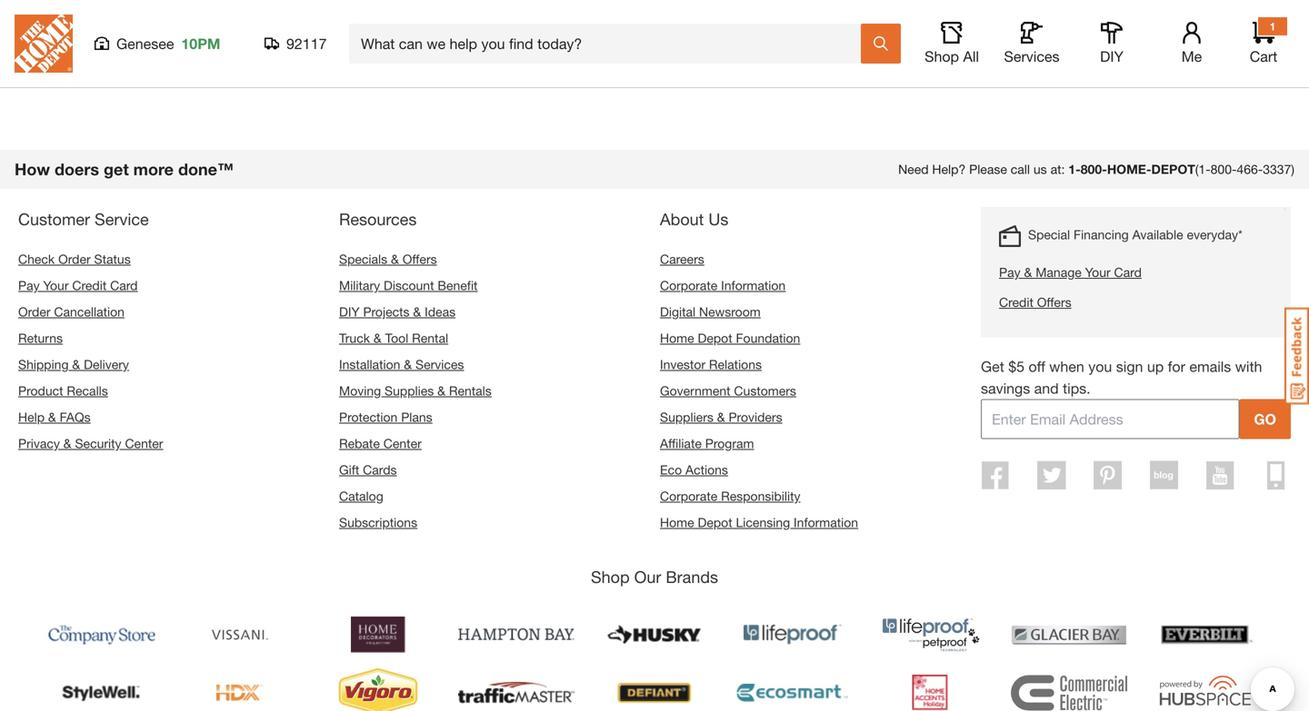 Task type: describe. For each thing, give the bounding box(es) containing it.
faqs
[[60, 410, 91, 425]]

home depot mobile apps image
[[1268, 461, 1285, 490]]

customers
[[734, 384, 796, 399]]

2 horizontal spatial 800-
[[1211, 162, 1237, 177]]

home for home depot licensing information
[[660, 515, 694, 530]]

affiliate program link
[[660, 436, 754, 451]]

privacy & security center link
[[18, 436, 163, 451]]

government customers link
[[660, 384, 796, 399]]

catalog link
[[339, 489, 383, 504]]

order cancellation link
[[18, 304, 125, 319]]

digital
[[660, 304, 696, 319]]

credit offers link
[[999, 293, 1243, 312]]

offers inside credit offers link
[[1037, 295, 1072, 310]]

depot for licensing
[[698, 515, 732, 530]]

call
[[1011, 162, 1030, 177]]

0 horizontal spatial 800-
[[1002, 20, 1032, 38]]

& for help & faqs
[[48, 410, 56, 425]]

gift cards link
[[339, 463, 397, 478]]

home-
[[1107, 162, 1152, 177]]

shop for shop our brands
[[591, 568, 630, 587]]

trafficmaster image
[[458, 668, 575, 712]]

financing
[[1074, 227, 1129, 242]]

the company store image
[[44, 610, 160, 661]]

corporate responsibility
[[660, 489, 801, 504]]

program
[[705, 436, 754, 451]]

genesee 10pm
[[116, 35, 220, 52]]

everbilt image
[[1149, 610, 1266, 661]]

corporate for corporate information
[[660, 278, 718, 293]]

2 a.m. from the left
[[1094, 53, 1123, 70]]

military discount benefit link
[[339, 278, 478, 293]]

how
[[15, 159, 50, 179]]

relations
[[709, 357, 762, 372]]

all
[[963, 48, 979, 65]]

help & faqs
[[18, 410, 91, 425]]

stylewell image
[[44, 668, 160, 712]]

shipping & delivery
[[18, 357, 129, 372]]

service
[[95, 209, 149, 229]]

actions
[[686, 463, 728, 478]]

eco actions link
[[660, 463, 728, 478]]

done™
[[178, 159, 234, 179]]

shipping & delivery link
[[18, 357, 129, 372]]

status
[[94, 252, 131, 267]]

home for home depot foundation
[[660, 331, 694, 346]]

home depot licensing information
[[660, 515, 858, 530]]

check order status link
[[18, 252, 131, 267]]

shop all button
[[923, 22, 981, 65]]

off
[[1029, 358, 1045, 375]]

defiant image
[[596, 668, 713, 712]]

truck
[[339, 331, 370, 346]]

returns link
[[18, 331, 63, 346]]

tips.
[[1063, 380, 1091, 397]]

recalls
[[67, 384, 108, 399]]

a
[[961, 53, 969, 70]]

affiliate program
[[660, 436, 754, 451]]

tool
[[385, 331, 408, 346]]

installation & services
[[339, 357, 464, 372]]

lifeproof with petproof technology carpet image
[[873, 610, 989, 661]]

get $5 off when you sign up for emails with savings and tips.
[[981, 358, 1262, 397]]

pay & manage your card link
[[999, 263, 1243, 282]]

truck & tool rental link
[[339, 331, 448, 346]]

savings
[[981, 380, 1030, 397]]

0 vertical spatial offers
[[403, 252, 437, 267]]

vigoro image
[[320, 668, 436, 712]]

delivery
[[84, 357, 129, 372]]

& for installation & services
[[404, 357, 412, 372]]

lifeproof flooring image
[[735, 610, 851, 661]]

& left ideas
[[413, 304, 421, 319]]

0 horizontal spatial card
[[110, 278, 138, 293]]

pay & manage your card
[[999, 265, 1142, 280]]

truck & tool rental
[[339, 331, 448, 346]]

& left rentals
[[437, 384, 445, 399]]

subscriptions
[[339, 515, 417, 530]]

1 horizontal spatial order
[[58, 252, 91, 267]]

Enter Email Address text field
[[981, 399, 1240, 439]]

specials & offers link
[[339, 252, 437, 267]]

government
[[660, 384, 731, 399]]

foundation
[[736, 331, 800, 346]]

0 horizontal spatial order
[[18, 304, 50, 319]]

& for privacy & security center
[[63, 436, 71, 451]]

help & faqs link
[[18, 410, 91, 425]]

cancellation
[[54, 304, 125, 319]]

0 horizontal spatial information
[[721, 278, 786, 293]]

responsibility
[[721, 489, 801, 504]]

product recalls
[[18, 384, 108, 399]]

the home depot logo image
[[15, 15, 73, 73]]

resources
[[339, 209, 417, 229]]

need
[[898, 162, 929, 177]]

diy button
[[1083, 22, 1141, 65]]

check order status
[[18, 252, 131, 267]]

1 horizontal spatial 800-
[[1081, 162, 1107, 177]]

home depot blog image
[[1150, 461, 1178, 490]]

digital newsroom link
[[660, 304, 761, 319]]

7
[[914, 53, 922, 70]]

available
[[1132, 227, 1183, 242]]

custom
[[885, 20, 936, 38]]

10pm
[[181, 35, 220, 52]]

moving supplies & rentals
[[339, 384, 492, 399]]

at:
[[1051, 162, 1065, 177]]

0 horizontal spatial 1-
[[989, 20, 1002, 38]]

protection plans
[[339, 410, 432, 425]]

get
[[981, 358, 1004, 375]]

& for shipping & delivery
[[72, 357, 80, 372]]

need help? please call us at: 1-800-home-depot (1-800-466-3337)
[[898, 162, 1295, 177]]

me
[[1182, 48, 1202, 65]]

investor relations link
[[660, 357, 762, 372]]

& for pay & manage your card
[[1024, 265, 1032, 280]]

suppliers & providers link
[[660, 410, 782, 425]]

hampton bay image
[[458, 610, 575, 661]]



Task type: vqa. For each thing, say whether or not it's contained in the screenshot.
the topmost Earning
no



Task type: locate. For each thing, give the bounding box(es) containing it.
1 vertical spatial order
[[18, 304, 50, 319]]

pay your credit card link
[[18, 278, 138, 293]]

order up returns link
[[18, 304, 50, 319]]

projects
[[363, 304, 410, 319]]

0 vertical spatial corporate
[[660, 278, 718, 293]]

special
[[1028, 227, 1070, 242]]

information right "licensing"
[[794, 515, 858, 530]]

home depot on facebook image
[[982, 461, 1009, 490]]

$5
[[1008, 358, 1025, 375]]

us
[[1034, 162, 1047, 177]]

privacy & security center
[[18, 436, 163, 451]]

1 horizontal spatial credit
[[999, 295, 1034, 310]]

0 horizontal spatial pay
[[18, 278, 40, 293]]

1- right blinds:
[[989, 20, 1002, 38]]

your down financing
[[1085, 265, 1111, 280]]

0 horizontal spatial services
[[416, 357, 464, 372]]

& down government customers link
[[717, 410, 725, 425]]

0 vertical spatial credit
[[72, 278, 107, 293]]

0 vertical spatial depot
[[698, 331, 732, 346]]

800- up call 7 days a week - 6 a.m. to 2 a.m. est
[[1002, 20, 1032, 38]]

our
[[634, 568, 661, 587]]

call 7 days a week - 6 a.m. to 2 a.m. est
[[885, 53, 1153, 70]]

1 vertical spatial offers
[[1037, 295, 1072, 310]]

ecosmart image
[[735, 668, 851, 712]]

pay down check
[[18, 278, 40, 293]]

corporate down careers in the right of the page
[[660, 278, 718, 293]]

pay your credit card
[[18, 278, 138, 293]]

diy projects & ideas link
[[339, 304, 456, 319]]

home down eco
[[660, 515, 694, 530]]

corporate responsibility link
[[660, 489, 801, 504]]

specials
[[339, 252, 387, 267]]

to
[[1065, 53, 1078, 70]]

information
[[721, 278, 786, 293], [794, 515, 858, 530]]

1 vertical spatial information
[[794, 515, 858, 530]]

home depot on twitter image
[[1038, 461, 1066, 490]]

a.m.
[[1033, 53, 1061, 70], [1094, 53, 1123, 70]]

credit up cancellation
[[72, 278, 107, 293]]

services
[[1004, 48, 1060, 65], [416, 357, 464, 372]]

go button
[[1240, 399, 1291, 439]]

& for suppliers & providers
[[717, 410, 725, 425]]

& up military discount benefit link
[[391, 252, 399, 267]]

1 horizontal spatial a.m.
[[1094, 53, 1123, 70]]

government customers
[[660, 384, 796, 399]]

2 home from the top
[[660, 515, 694, 530]]

check
[[18, 252, 55, 267]]

credit down "pay & manage your card"
[[999, 295, 1034, 310]]

1 horizontal spatial your
[[1085, 265, 1111, 280]]

0 horizontal spatial center
[[125, 436, 163, 451]]

providers
[[729, 410, 782, 425]]

military discount benefit
[[339, 278, 478, 293]]

gift
[[339, 463, 359, 478]]

for
[[1168, 358, 1186, 375]]

hdx image
[[182, 668, 298, 712]]

diy inside button
[[1100, 48, 1124, 65]]

card down status
[[110, 278, 138, 293]]

0 horizontal spatial credit
[[72, 278, 107, 293]]

shop left our
[[591, 568, 630, 587]]

shop left a
[[925, 48, 959, 65]]

1- right at:
[[1069, 162, 1081, 177]]

hubspace smart home image
[[1149, 668, 1266, 712]]

0 vertical spatial order
[[58, 252, 91, 267]]

&
[[391, 252, 399, 267], [1024, 265, 1032, 280], [413, 304, 421, 319], [374, 331, 382, 346], [72, 357, 80, 372], [404, 357, 412, 372], [437, 384, 445, 399], [48, 410, 56, 425], [717, 410, 725, 425], [63, 436, 71, 451]]

0 horizontal spatial offers
[[403, 252, 437, 267]]

home down digital at the top right of the page
[[660, 331, 694, 346]]

2 depot from the top
[[698, 515, 732, 530]]

depot
[[1152, 162, 1195, 177]]

diy projects & ideas
[[339, 304, 456, 319]]

2 corporate from the top
[[660, 489, 718, 504]]

center down plans
[[383, 436, 422, 451]]

1 horizontal spatial information
[[794, 515, 858, 530]]

help
[[18, 410, 45, 425]]

home depot on pinterest image
[[1094, 461, 1122, 490]]

& up 'supplies'
[[404, 357, 412, 372]]

1 depot from the top
[[698, 331, 732, 346]]

security
[[75, 436, 121, 451]]

rebate center
[[339, 436, 422, 451]]

-
[[1011, 53, 1017, 70]]

0 horizontal spatial shop
[[591, 568, 630, 587]]

6
[[1021, 53, 1029, 70]]

& inside 'pay & manage your card' link
[[1024, 265, 1032, 280]]

1 vertical spatial 1-
[[1069, 162, 1081, 177]]

1 horizontal spatial 1-
[[1069, 162, 1081, 177]]

3337)
[[1263, 162, 1295, 177]]

shop our brands
[[591, 568, 718, 587]]

0 vertical spatial services
[[1004, 48, 1060, 65]]

& up the recalls
[[72, 357, 80, 372]]

corporate for corporate responsibility
[[660, 489, 718, 504]]

corporate down eco actions "link"
[[660, 489, 718, 504]]

and
[[1034, 380, 1059, 397]]

suppliers
[[660, 410, 714, 425]]

information up 'newsroom'
[[721, 278, 786, 293]]

1 vertical spatial credit
[[999, 295, 1034, 310]]

order cancellation
[[18, 304, 125, 319]]

investor relations
[[660, 357, 762, 372]]

2 center from the left
[[383, 436, 422, 451]]

& right the help
[[48, 410, 56, 425]]

husky image
[[596, 610, 713, 661]]

shop inside button
[[925, 48, 959, 65]]

depot down corporate responsibility
[[698, 515, 732, 530]]

& left tool
[[374, 331, 382, 346]]

go
[[1254, 411, 1276, 428]]

credit offers
[[999, 295, 1072, 310]]

1 vertical spatial diy
[[339, 304, 360, 319]]

commercial electric image
[[1011, 668, 1127, 712]]

suppliers & providers
[[660, 410, 782, 425]]

subscriptions link
[[339, 515, 417, 530]]

rebate center link
[[339, 436, 422, 451]]

What can we help you find today? search field
[[361, 25, 860, 63]]

rental
[[412, 331, 448, 346]]

careers
[[660, 252, 704, 267]]

home depot on youtube image
[[1206, 461, 1234, 490]]

diy for diy projects & ideas
[[339, 304, 360, 319]]

1 horizontal spatial center
[[383, 436, 422, 451]]

0 vertical spatial information
[[721, 278, 786, 293]]

1 vertical spatial services
[[416, 357, 464, 372]]

7320
[[1062, 20, 1095, 38]]

1 horizontal spatial card
[[1114, 265, 1142, 280]]

licensing
[[736, 515, 790, 530]]

0 vertical spatial shop
[[925, 48, 959, 65]]

& left manage
[[1024, 265, 1032, 280]]

658-
[[1032, 20, 1062, 38]]

shop for shop all
[[925, 48, 959, 65]]

doers
[[55, 159, 99, 179]]

1 home from the top
[[660, 331, 694, 346]]

1 horizontal spatial offers
[[1037, 295, 1072, 310]]

home decorators collection image
[[320, 610, 436, 661]]

services down rental
[[416, 357, 464, 372]]

1 horizontal spatial shop
[[925, 48, 959, 65]]

1 vertical spatial depot
[[698, 515, 732, 530]]

pay for pay & manage your card
[[999, 265, 1021, 280]]

depot up investor relations 'link'
[[698, 331, 732, 346]]

1 vertical spatial corporate
[[660, 489, 718, 504]]

services down 1-800-658-7320 link
[[1004, 48, 1060, 65]]

brands
[[666, 568, 718, 587]]

center right security
[[125, 436, 163, 451]]

1 horizontal spatial diy
[[1100, 48, 1124, 65]]

diy for diy
[[1100, 48, 1124, 65]]

& for truck & tool rental
[[374, 331, 382, 346]]

1 corporate from the top
[[660, 278, 718, 293]]

corporate information link
[[660, 278, 786, 293]]

please
[[969, 162, 1007, 177]]

2
[[1082, 53, 1090, 70]]

digital newsroom
[[660, 304, 761, 319]]

eco
[[660, 463, 682, 478]]

pay for pay your credit card
[[18, 278, 40, 293]]

specials & offers
[[339, 252, 437, 267]]

0 horizontal spatial diy
[[339, 304, 360, 319]]

92117 button
[[265, 35, 327, 53]]

catalog
[[339, 489, 383, 504]]

800- right at:
[[1081, 162, 1107, 177]]

home depot foundation
[[660, 331, 800, 346]]

card
[[1114, 265, 1142, 280], [110, 278, 138, 293]]

order up pay your credit card
[[58, 252, 91, 267]]

0 horizontal spatial your
[[43, 278, 69, 293]]

manage
[[1036, 265, 1082, 280]]

shipping
[[18, 357, 69, 372]]

your up order cancellation link
[[43, 278, 69, 293]]

military
[[339, 278, 380, 293]]

vissani image
[[182, 610, 298, 661]]

pay up 'credit offers'
[[999, 265, 1021, 280]]

1
[[1270, 20, 1276, 33]]

feedback link image
[[1285, 307, 1309, 405]]

call
[[885, 53, 910, 70]]

services inside button
[[1004, 48, 1060, 65]]

with
[[1235, 358, 1262, 375]]

up
[[1147, 358, 1164, 375]]

a.m. right 6
[[1033, 53, 1061, 70]]

cards
[[363, 463, 397, 478]]

0 vertical spatial home
[[660, 331, 694, 346]]

0 vertical spatial diy
[[1100, 48, 1124, 65]]

0 horizontal spatial a.m.
[[1033, 53, 1061, 70]]

& down faqs
[[63, 436, 71, 451]]

discount
[[384, 278, 434, 293]]

glacier bay image
[[1011, 610, 1127, 661]]

1-
[[989, 20, 1002, 38], [1069, 162, 1081, 177]]

sign
[[1116, 358, 1143, 375]]

home accents holiday image
[[873, 668, 989, 712]]

offers down manage
[[1037, 295, 1072, 310]]

card up credit offers link
[[1114, 265, 1142, 280]]

shop
[[925, 48, 959, 65], [591, 568, 630, 587]]

1 horizontal spatial services
[[1004, 48, 1060, 65]]

1 vertical spatial home
[[660, 515, 694, 530]]

1 vertical spatial shop
[[591, 568, 630, 587]]

depot for foundation
[[698, 331, 732, 346]]

1 horizontal spatial pay
[[999, 265, 1021, 280]]

a.m. right 2
[[1094, 53, 1123, 70]]

investor
[[660, 357, 706, 372]]

& for specials & offers
[[391, 252, 399, 267]]

1 a.m. from the left
[[1033, 53, 1061, 70]]

offers up discount
[[403, 252, 437, 267]]

pay
[[999, 265, 1021, 280], [18, 278, 40, 293]]

diy right 2
[[1100, 48, 1124, 65]]

800- right depot
[[1211, 162, 1237, 177]]

installation & services link
[[339, 357, 464, 372]]

466-
[[1237, 162, 1263, 177]]

1 center from the left
[[125, 436, 163, 451]]

help?
[[932, 162, 966, 177]]

0 vertical spatial 1-
[[989, 20, 1002, 38]]

diy up truck
[[339, 304, 360, 319]]

services button
[[1003, 22, 1061, 65]]



